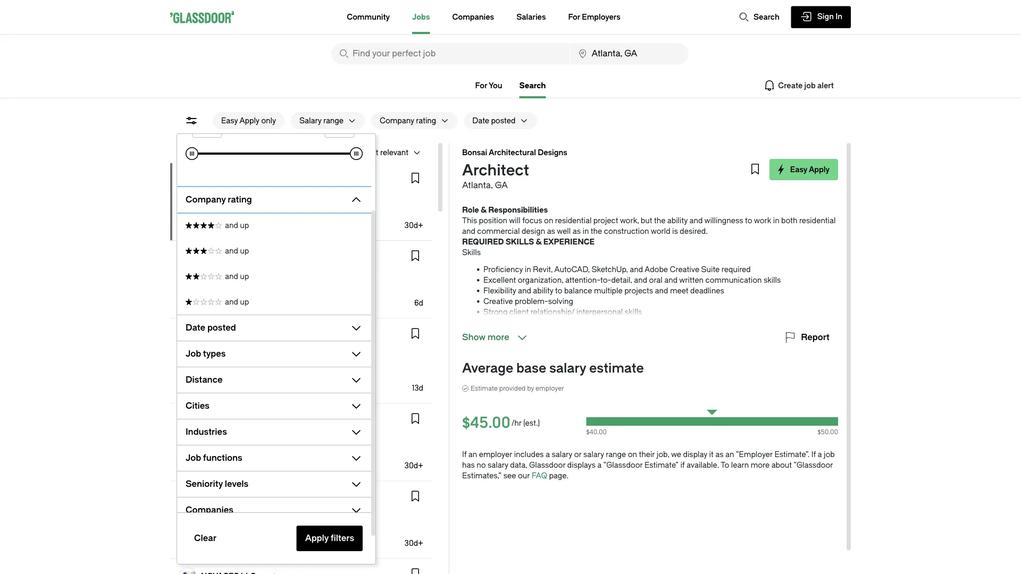 Task type: describe. For each thing, give the bounding box(es) containing it.
and up desired.
[[690, 216, 703, 225]]

architectural
[[489, 148, 536, 157]]

30d+ for atlanta, ga $80k - $100k (employer est.)
[[405, 462, 424, 471]]

and up problem-
[[518, 287, 532, 295]]

company rating list box
[[177, 213, 372, 315]]

estimate provided by employer
[[471, 385, 565, 393]]

interventional
[[232, 332, 282, 341]]

design
[[522, 227, 546, 236]]

apply inside forest park, ga $32.00 - $34.00 per hour easy apply
[[203, 302, 220, 309]]

average base salary estimate
[[463, 361, 644, 376]]

for employers link
[[569, 0, 621, 34]]

0 horizontal spatial date
[[186, 323, 206, 333]]

solving
[[549, 297, 574, 306]]

companies for companies link
[[453, 13, 495, 21]]

types
[[203, 349, 226, 359]]

1 vertical spatial ability
[[533, 287, 554, 295]]

seniority levels
[[186, 480, 249, 489]]

private
[[179, 491, 204, 500]]

for you
[[476, 81, 503, 90]]

apply inside button
[[240, 116, 260, 125]]

estimate
[[590, 361, 644, 376]]

written
[[680, 276, 704, 285]]

/hr
[[512, 419, 522, 428]]

focus
[[523, 216, 543, 225]]

2 vertical spatial in
[[525, 265, 532, 274]]

- for atlanta, ga $80k - $100k (employer est.)
[[199, 452, 203, 461]]

for for for employers
[[569, 13, 581, 21]]

and right chimedical
[[225, 246, 238, 255]]

job types button
[[177, 346, 346, 363]]

learn
[[732, 461, 749, 470]]

2 k from the left
[[357, 124, 363, 134]]

meet
[[671, 287, 689, 295]]

and up detail,
[[630, 265, 644, 274]]

and up the projects
[[635, 276, 648, 285]]

and up chimedical management group
[[225, 221, 238, 230]]

0 vertical spatial employer
[[536, 385, 565, 393]]

revit,
[[533, 265, 553, 274]]

projects
[[625, 287, 654, 295]]

1 horizontal spatial in
[[583, 227, 589, 236]]

1 "glassdoor from the left
[[604, 461, 643, 470]]

3 and up button from the top
[[177, 264, 372, 289]]

1 horizontal spatial creative
[[670, 265, 700, 274]]

atlanta, right 53,155 on the top left
[[202, 148, 229, 157]]

responsibilities
[[489, 206, 548, 214]]

4 up from the top
[[240, 298, 249, 306]]

$100k
[[204, 452, 226, 461]]

if an employer includes a salary or salary range on their job, we display it as an "employer estimate".  if a job has no salary data, glassdoor displays a "glassdoor estimate" if available.  to learn more about "glassdoor estimates," see our
[[463, 451, 835, 481]]

energy,
[[201, 414, 227, 422]]

and down the oral
[[656, 287, 669, 295]]

world
[[651, 227, 671, 236]]

deadlines
[[691, 287, 725, 295]]

3 up from the top
[[240, 272, 249, 281]]

1 vertical spatial rating
[[228, 195, 252, 205]]

ga inside forest park, ga $32.00 - $34.00 per hour easy apply
[[223, 277, 234, 286]]

on inside the role & responsibilities this position will focus on residential project work, but the ability and willingness to work in both residential and commercial design as well as in the construction world is desired. required skills & experience skills proficiency in revit, autocad, sketchup, and adobe creative suite required excellent organization, attention-to-detail, and oral and written communication skills flexibility and ability to balance multiple projects and meet deadlines creative problem-solving strong client relationship/ interpersonal skills
[[545, 216, 554, 225]]

atlanta, for atlanta, ga $80k - $100k (employer est.)
[[179, 440, 206, 448]]

job,
[[657, 451, 670, 459]]

per inside atlanta, ga $72.00 per hour easy apply
[[204, 530, 217, 539]]

required
[[722, 265, 751, 274]]

to
[[721, 461, 730, 470]]

jtec energy, inc.
[[179, 414, 242, 422]]

about
[[772, 461, 793, 470]]

1 horizontal spatial &
[[536, 238, 542, 246]]

0 horizontal spatial date posted button
[[177, 320, 346, 337]]

salary up 'see'
[[488, 461, 509, 470]]

1 horizontal spatial ability
[[668, 216, 688, 225]]

$40.00 inside atlanta, ga $40.00 - $50.00 per hour (employer est.) easy apply
[[179, 212, 203, 220]]

1 horizontal spatial a
[[598, 461, 602, 470]]

has
[[463, 461, 475, 470]]

inc.
[[229, 414, 242, 422]]

1 30d+ from the top
[[405, 221, 424, 230]]

atlanta, inside bonsai architectural designs architect atlanta, ga
[[463, 181, 493, 191]]

georgia
[[201, 332, 230, 341]]

salaries link
[[517, 0, 546, 34]]

apply inside atlanta, ga $40.00 - $50.00 per hour (employer est.) easy apply
[[203, 224, 220, 232]]

and up $34.00
[[225, 272, 238, 281]]

jobs list element
[[170, 163, 439, 575]]

experience
[[544, 238, 595, 246]]

as inside if an employer includes a salary or salary range on their job, we display it as an "employer estimate".  if a job has no salary data, glassdoor displays a "glassdoor estimate" if available.  to learn more about "glassdoor estimates," see our
[[716, 451, 724, 459]]

available.
[[687, 461, 720, 470]]

ga inside bonsai architectural designs architect atlanta, ga
[[495, 181, 508, 191]]

on inside if an employer includes a salary or salary range on their job, we display it as an "employer estimate".  if a job has no salary data, glassdoor displays a "glassdoor estimate" if available.  to learn more about "glassdoor estimates," see our
[[628, 451, 638, 459]]

displays
[[568, 461, 596, 470]]

apply inside button
[[809, 165, 830, 174]]

glassdoor
[[530, 461, 566, 470]]

see
[[504, 472, 517, 481]]

2 horizontal spatial a
[[818, 451, 823, 459]]

attention-
[[566, 276, 601, 285]]

"employer
[[736, 451, 773, 459]]

jtec
[[179, 414, 199, 422]]

by
[[528, 385, 534, 393]]

companies link
[[453, 0, 495, 34]]

base
[[517, 361, 547, 376]]

job for job functions
[[186, 453, 201, 463]]

job functions
[[186, 453, 243, 463]]

commercial
[[478, 227, 520, 236]]

range inside if an employer includes a salary or salary range on their job, we display it as an "employer estimate".  if a job has no salary data, glassdoor displays a "glassdoor estimate" if available.  to learn more about "glassdoor estimates," see our
[[606, 451, 627, 459]]

park,
[[203, 277, 221, 286]]

1 $ from the left
[[186, 124, 190, 134]]

0 vertical spatial the
[[655, 216, 666, 225]]

role & responsibilities this position will focus on residential project work, but the ability and willingness to work in both residential and commercial design as well as in the construction world is desired. required skills & experience skills proficiency in revit, autocad, sketchup, and adobe creative suite required excellent organization, attention-to-detail, and oral and written communication skills flexibility and ability to balance multiple projects and meet deadlines creative problem-solving strong client relationship/ interpersonal skills
[[463, 206, 836, 317]]

most
[[361, 148, 379, 157]]

estimates,"
[[463, 472, 502, 481]]

our
[[518, 472, 530, 481]]

2 residential from the left
[[800, 216, 836, 225]]

$50.00 inside atlanta, ga $40.00 - $50.00 per hour (employer est.) easy apply
[[210, 212, 234, 220]]

display
[[684, 451, 708, 459]]

management
[[222, 250, 270, 259]]

company for the bottom company rating popup button
[[186, 195, 226, 205]]

0 vertical spatial date
[[473, 116, 490, 125]]

communication
[[706, 276, 762, 285]]

jobs
[[244, 148, 259, 157]]

functions
[[203, 453, 243, 463]]

2 if from the left
[[812, 451, 817, 459]]

$80k
[[179, 452, 197, 461]]

and down 'this'
[[463, 227, 476, 236]]

1 and up from the top
[[225, 221, 249, 230]]

0 horizontal spatial date posted
[[186, 323, 236, 333]]

per inside forest park, ga $32.00 - $34.00 per hour easy apply
[[236, 290, 248, 298]]

1 horizontal spatial company rating
[[380, 116, 437, 125]]

1 horizontal spatial as
[[573, 227, 581, 236]]

search inside search button
[[754, 13, 780, 21]]

4 and up button from the top
[[177, 289, 372, 315]]

53,155
[[179, 148, 201, 157]]

2 up from the top
[[240, 246, 249, 255]]

hour inside forest park, ga $32.00 - $34.00 per hour easy apply
[[250, 290, 268, 298]]

0 horizontal spatial a
[[546, 451, 550, 459]]

but
[[641, 216, 653, 225]]

georgia interventional medicine logo image
[[179, 328, 196, 345]]

atlanta, ga $72.00 per hour easy apply
[[179, 517, 237, 550]]

report button
[[785, 332, 830, 344]]

for you link
[[476, 81, 503, 90]]

average
[[463, 361, 514, 376]]

salary right the or
[[584, 451, 604, 459]]

group
[[272, 250, 295, 259]]

easy inside button
[[791, 165, 808, 174]]

none field search keyword
[[332, 43, 570, 64]]

flexibility
[[484, 287, 517, 295]]

0 horizontal spatial skills
[[625, 308, 643, 317]]

data,
[[511, 461, 528, 470]]

0 horizontal spatial company rating
[[186, 195, 252, 205]]

salary
[[300, 116, 322, 125]]

bonsai
[[463, 148, 488, 157]]

1 vertical spatial creative
[[484, 297, 513, 306]]

skills
[[463, 248, 481, 257]]

1 horizontal spatial date posted button
[[464, 112, 516, 129]]

Search location field
[[571, 43, 689, 64]]

easy apply for 13d
[[187, 387, 220, 395]]

salary left the or
[[552, 451, 573, 459]]

1 horizontal spatial date posted
[[473, 116, 516, 125]]

distance button
[[177, 372, 346, 389]]

for employers
[[569, 13, 621, 21]]

6d
[[415, 299, 424, 308]]

ga inside the morrow, ga $27.00 - $49.05
[[209, 362, 221, 371]]

medicine
[[284, 332, 317, 341]]

1 slider from the left
[[186, 147, 199, 160]]

2 and up from the top
[[225, 246, 249, 255]]

1 vertical spatial $40.00
[[587, 429, 607, 436]]

community link
[[347, 0, 390, 34]]

forest park, ga $32.00 - $34.00 per hour easy apply
[[179, 277, 268, 309]]

est.) inside atlanta, ga $80k - $100k (employer est.)
[[265, 452, 280, 461]]

1 up from the top
[[240, 221, 249, 230]]

construction
[[605, 227, 650, 236]]



Task type: locate. For each thing, give the bounding box(es) containing it.
1 residential from the left
[[556, 216, 592, 225]]

0 horizontal spatial residential
[[556, 216, 592, 225]]

a right 'displays'
[[598, 461, 602, 470]]

& right role
[[481, 206, 487, 214]]

will
[[509, 216, 521, 225]]

None field
[[332, 43, 570, 64], [571, 43, 689, 64]]

date posted
[[473, 116, 516, 125], [186, 323, 236, 333]]

industries
[[186, 427, 227, 437]]

date
[[473, 116, 490, 125], [186, 323, 206, 333]]

company rating button
[[371, 112, 437, 129], [177, 191, 346, 208]]

companies up search keyword field
[[453, 13, 495, 21]]

per inside atlanta, ga $40.00 - $50.00 per hour (employer est.) easy apply
[[236, 212, 248, 220]]

ga inside atlanta, ga $80k - $100k (employer est.)
[[208, 440, 219, 448]]

1 horizontal spatial an
[[726, 451, 735, 459]]

2 job from the top
[[186, 453, 201, 463]]

employer
[[536, 385, 565, 393], [479, 451, 513, 459]]

for left the employers
[[569, 13, 581, 21]]

0 horizontal spatial ability
[[533, 287, 554, 295]]

(employer up levels
[[228, 452, 263, 461]]

companies up atlanta, ga $72.00 per hour easy apply
[[186, 506, 234, 515]]

- for morrow, ga $27.00 - $49.05
[[204, 375, 207, 383]]

ga up $100k
[[208, 440, 219, 448]]

"glassdoor down the their
[[604, 461, 643, 470]]

up up management at the left top of page
[[240, 221, 249, 230]]

atlanta, for atlanta, ga $40.00 - $50.00 per hour (employer est.) easy apply
[[179, 199, 206, 208]]

2 none field from the left
[[571, 43, 689, 64]]

atlanta, up $80k
[[179, 440, 206, 448]]

adobe
[[645, 265, 669, 274]]

1 vertical spatial date posted
[[186, 323, 236, 333]]

0 horizontal spatial $50.00
[[210, 212, 234, 220]]

faq page.
[[532, 472, 569, 481]]

- for atlanta, ga $40.00 - $50.00 per hour (employer est.) easy apply
[[205, 212, 208, 220]]

none field down the employers
[[571, 43, 689, 64]]

community
[[347, 13, 390, 21]]

salaries
[[517, 13, 546, 21]]

1 job from the top
[[186, 349, 201, 359]]

as right it
[[716, 451, 724, 459]]

range right the salary
[[324, 116, 344, 125]]

up down atlanta, ga $40.00 - $50.00 per hour (employer est.) easy apply
[[240, 246, 249, 255]]

1 horizontal spatial k
[[357, 124, 363, 134]]

cities
[[186, 401, 210, 411]]

up down management at the left top of page
[[240, 272, 249, 281]]

1 vertical spatial search
[[520, 81, 546, 90]]

in left revit,
[[525, 265, 532, 274]]

creative
[[670, 265, 700, 274], [484, 297, 513, 306]]

easy inside atlanta, ga $40.00 - $50.00 per hour (employer est.) easy apply
[[187, 224, 202, 232]]

ga inside atlanta, ga $72.00 per hour easy apply
[[208, 517, 219, 526]]

0 horizontal spatial "glassdoor
[[604, 461, 643, 470]]

easy apply button
[[770, 159, 839, 180]]

1 vertical spatial more
[[751, 461, 770, 470]]

4 and up from the top
[[225, 298, 249, 306]]

company rating button down jobs
[[177, 191, 346, 208]]

slider left relevant
[[350, 147, 363, 160]]

0 horizontal spatial the
[[591, 227, 603, 236]]

proficiency
[[484, 265, 523, 274]]

1 vertical spatial range
[[606, 451, 627, 459]]

estimate".
[[775, 451, 810, 459]]

if left "job" on the right of page
[[812, 451, 817, 459]]

ga left jobs
[[231, 148, 242, 157]]

0 vertical spatial more
[[488, 333, 510, 343]]

"glassdoor down "job" on the right of page
[[794, 461, 834, 470]]

multiple
[[594, 287, 623, 295]]

2 and up button from the top
[[177, 238, 372, 264]]

1 an from the left
[[469, 451, 478, 459]]

for for for you
[[476, 81, 488, 90]]

problem-
[[515, 297, 549, 306]]

0 vertical spatial to
[[746, 216, 753, 225]]

1 vertical spatial company rating
[[186, 195, 252, 205]]

salary range
[[300, 116, 344, 125]]

easy apply inside button
[[791, 165, 830, 174]]

company rating down 53,155 atlanta, ga jobs
[[186, 195, 252, 205]]

1 horizontal spatial range
[[606, 451, 627, 459]]

0 horizontal spatial $
[[186, 124, 190, 134]]

skills down the projects
[[625, 308, 643, 317]]

position
[[479, 216, 508, 225]]

1 horizontal spatial companies
[[453, 13, 495, 21]]

2 horizontal spatial as
[[716, 451, 724, 459]]

morrow, ga $27.00 - $49.05
[[179, 362, 233, 383]]

(employer up group
[[270, 212, 306, 220]]

skills right communication at the top of page
[[764, 276, 782, 285]]

companies button
[[177, 502, 346, 519]]

1 none field from the left
[[332, 43, 570, 64]]

company down 53,155 atlanta, ga jobs
[[186, 195, 226, 205]]

0 horizontal spatial more
[[488, 333, 510, 343]]

ability
[[668, 216, 688, 225], [533, 287, 554, 295]]

chimedical
[[179, 250, 220, 259]]

1 horizontal spatial est.)
[[308, 212, 322, 220]]

- inside atlanta, ga $40.00 - $50.00 per hour (employer est.) easy apply
[[205, 212, 208, 220]]

1 vertical spatial &
[[536, 238, 542, 246]]

balance
[[565, 287, 593, 295]]

none field down companies link
[[332, 43, 570, 64]]

0 horizontal spatial an
[[469, 451, 478, 459]]

relevant
[[381, 148, 409, 157]]

easy down the $27.00 in the left of the page
[[187, 387, 202, 395]]

0 vertical spatial rating
[[416, 116, 437, 125]]

0 horizontal spatial to
[[556, 287, 563, 295]]

work
[[755, 216, 772, 225]]

more down "employer
[[751, 461, 770, 470]]

1 vertical spatial date
[[186, 323, 206, 333]]

client
[[510, 308, 529, 317]]

atlanta, up $72.00
[[179, 517, 206, 526]]

show more button
[[463, 332, 529, 344]]

you
[[489, 81, 503, 90]]

distance
[[186, 375, 223, 385]]

page.
[[550, 472, 569, 481]]

easy inside button
[[221, 116, 238, 125]]

a left "job" on the right of page
[[818, 451, 823, 459]]

hour right $34.00
[[250, 290, 268, 298]]

1 horizontal spatial to
[[746, 216, 753, 225]]

1 vertical spatial hour
[[250, 290, 268, 298]]

atlanta, inside atlanta, ga $72.00 per hour easy apply
[[179, 517, 206, 526]]

residential
[[556, 216, 592, 225], [800, 216, 836, 225]]

jobs
[[413, 13, 430, 21]]

k up 53,155 atlanta, ga jobs
[[224, 124, 230, 134]]

on
[[545, 216, 554, 225], [628, 451, 638, 459]]

date posted button up bonsai
[[464, 112, 516, 129]]

job up morrow,
[[186, 349, 201, 359]]

2 an from the left
[[726, 451, 735, 459]]

search link
[[520, 81, 546, 98]]

2 $ from the left
[[318, 124, 323, 134]]

required
[[463, 238, 504, 246]]

0 vertical spatial &
[[481, 206, 487, 214]]

residential right both on the right of the page
[[800, 216, 836, 225]]

$40.00 up chimedical
[[179, 212, 203, 220]]

hour inside atlanta, ga $72.00 per hour easy apply
[[218, 530, 237, 539]]

ability down organization,
[[533, 287, 554, 295]]

and up up the interventional
[[225, 298, 249, 306]]

1 vertical spatial date posted button
[[177, 320, 346, 337]]

- inside the morrow, ga $27.00 - $49.05
[[204, 375, 207, 383]]

1 horizontal spatial date
[[473, 116, 490, 125]]

1 vertical spatial company
[[186, 195, 226, 205]]

0 vertical spatial est.)
[[308, 212, 322, 220]]

0 horizontal spatial search
[[520, 81, 546, 90]]

0 horizontal spatial &
[[481, 206, 487, 214]]

a
[[546, 451, 550, 459], [818, 451, 823, 459], [598, 461, 602, 470]]

3 and up from the top
[[225, 272, 249, 281]]

1 horizontal spatial more
[[751, 461, 770, 470]]

most relevant button
[[352, 144, 409, 161]]

easy down $32.00
[[187, 302, 202, 309]]

date posted down 'you' at the left
[[473, 116, 516, 125]]

$ right the only
[[318, 124, 323, 134]]

0 horizontal spatial posted
[[208, 323, 236, 333]]

1 if from the left
[[463, 451, 467, 459]]

atlanta, for atlanta, ga $72.00 per hour easy apply
[[179, 517, 206, 526]]

- inside forest park, ga $32.00 - $34.00 per hour easy apply
[[205, 290, 208, 298]]

estimate
[[471, 385, 498, 393]]

$ up 53,155 on the top left
[[186, 124, 190, 134]]

as right well
[[573, 227, 581, 236]]

0 horizontal spatial $40.00
[[179, 212, 203, 220]]

role
[[463, 206, 479, 214]]

strong
[[484, 308, 508, 317]]

1 horizontal spatial employer
[[536, 385, 565, 393]]

easy inside forest park, ga $32.00 - $34.00 per hour easy apply
[[187, 302, 202, 309]]

easy down $80k
[[187, 465, 202, 472]]

0 horizontal spatial rating
[[228, 195, 252, 205]]

ga down types
[[209, 362, 221, 371]]

1 horizontal spatial $50.00
[[818, 429, 839, 436]]

(employer inside atlanta, ga $80k - $100k (employer est.)
[[228, 452, 263, 461]]

search button
[[734, 6, 785, 28]]

range inside "dropdown button"
[[324, 116, 344, 125]]

0 vertical spatial 30d+
[[405, 221, 424, 230]]

posted up types
[[208, 323, 236, 333]]

hour up management at the left top of page
[[250, 212, 268, 220]]

0 horizontal spatial est.)
[[265, 452, 280, 461]]

job functions button
[[177, 450, 346, 467]]

the down project
[[591, 227, 603, 236]]

hour inside atlanta, ga $40.00 - $50.00 per hour (employer est.) easy apply
[[250, 212, 268, 220]]

posted up architectural
[[492, 116, 516, 125]]

$32.00
[[179, 290, 203, 298]]

0 horizontal spatial range
[[324, 116, 344, 125]]

easy down $72.00
[[187, 543, 202, 550]]

employer right by
[[536, 385, 565, 393]]

1 k from the left
[[224, 124, 230, 134]]

in left both on the right of the page
[[774, 216, 780, 225]]

easy up both on the right of the page
[[791, 165, 808, 174]]

0 vertical spatial company rating button
[[371, 112, 437, 129]]

most relevant
[[361, 148, 409, 157]]

0 vertical spatial easy apply
[[791, 165, 830, 174]]

atlanta, down architect
[[463, 181, 493, 191]]

on left the their
[[628, 451, 638, 459]]

2 "glassdoor from the left
[[794, 461, 834, 470]]

levels
[[225, 480, 249, 489]]

more inside dropdown button
[[488, 333, 510, 343]]

on right focus
[[545, 216, 554, 225]]

easy inside atlanta, ga $72.00 per hour easy apply
[[187, 543, 202, 550]]

suite
[[702, 265, 720, 274]]

2 slider from the left
[[350, 147, 363, 160]]

2 30d+ from the top
[[405, 462, 424, 471]]

open filter menu image
[[185, 114, 198, 127]]

0 vertical spatial in
[[774, 216, 780, 225]]

salary right base at the bottom right of page
[[550, 361, 587, 376]]

job left $100k
[[186, 453, 201, 463]]

job for job types
[[186, 349, 201, 359]]

1 horizontal spatial $
[[318, 124, 323, 134]]

1 horizontal spatial residential
[[800, 216, 836, 225]]

1 horizontal spatial $40.00
[[587, 429, 607, 436]]

project
[[594, 216, 619, 225]]

k up most
[[357, 124, 363, 134]]

1 vertical spatial est.)
[[265, 452, 280, 461]]

1 vertical spatial companies
[[186, 506, 234, 515]]

0 horizontal spatial (employer
[[228, 452, 263, 461]]

0 vertical spatial ability
[[668, 216, 688, 225]]

easy up chimedical
[[187, 224, 202, 232]]

and up button up georgia interventional medicine
[[177, 289, 372, 315]]

and up georgia
[[225, 298, 238, 306]]

hour right $72.00
[[218, 530, 237, 539]]

1 horizontal spatial slider
[[350, 147, 363, 160]]

and up button
[[177, 213, 372, 238], [177, 238, 372, 264], [177, 264, 372, 289], [177, 289, 372, 315]]

0 vertical spatial skills
[[764, 276, 782, 285]]

employer inside if an employer includes a salary or salary range on their job, we display it as an "employer estimate".  if a job has no salary data, glassdoor displays a "glassdoor estimate" if available.  to learn more about "glassdoor estimates," see our
[[479, 451, 513, 459]]

0 horizontal spatial as
[[547, 227, 556, 236]]

oral
[[650, 276, 663, 285]]

k
[[224, 124, 230, 134], [357, 124, 363, 134]]

date posted button up job types popup button
[[177, 320, 346, 337]]

skills
[[506, 238, 535, 246]]

1 vertical spatial company rating button
[[177, 191, 346, 208]]

company for company rating popup button to the top
[[380, 116, 415, 125]]

bonsai architectural designs architect atlanta, ga
[[463, 148, 568, 191]]

est.)
[[308, 212, 322, 220], [265, 452, 280, 461]]

and up up chimedical management group
[[225, 221, 249, 230]]

0 horizontal spatial creative
[[484, 297, 513, 306]]

atlanta, ga $40.00 - $50.00 per hour (employer est.) easy apply
[[179, 199, 322, 232]]

and up meet
[[665, 276, 678, 285]]

- inside atlanta, ga $80k - $100k (employer est.)
[[199, 452, 203, 461]]

2 vertical spatial easy apply
[[187, 465, 220, 472]]

the up world
[[655, 216, 666, 225]]

easy
[[221, 116, 238, 125], [791, 165, 808, 174], [187, 224, 202, 232], [187, 302, 202, 309], [187, 387, 202, 395], [187, 465, 202, 472], [187, 543, 202, 550]]

and up
[[225, 221, 249, 230], [225, 246, 249, 255], [225, 272, 249, 281], [225, 298, 249, 306]]

0 vertical spatial per
[[236, 212, 248, 220]]

1 and up button from the top
[[177, 213, 372, 238]]

$50.00 up chimedical management group
[[210, 212, 234, 220]]

slider
[[186, 147, 199, 160], [350, 147, 363, 160]]

skills
[[764, 276, 782, 285], [625, 308, 643, 317]]

0 vertical spatial date posted
[[473, 116, 516, 125]]

1 vertical spatial per
[[236, 290, 248, 298]]

work,
[[620, 216, 639, 225]]

willingness
[[705, 216, 744, 225]]

georgia interventional medicine
[[201, 332, 317, 341]]

0 horizontal spatial on
[[545, 216, 554, 225]]

job
[[186, 349, 201, 359], [186, 453, 201, 463]]

or
[[575, 451, 582, 459]]

per right $72.00
[[204, 530, 217, 539]]

report
[[802, 333, 830, 343]]

apply inside atlanta, ga $72.00 per hour easy apply
[[203, 543, 220, 550]]

company rating
[[380, 116, 437, 125], [186, 195, 252, 205]]

1 horizontal spatial company rating button
[[371, 112, 437, 129]]

$27.00
[[179, 375, 202, 383]]

more inside if an employer includes a salary or salary range on their job, we display it as an "employer estimate".  if a job has no salary data, glassdoor displays a "glassdoor estimate" if available.  to learn more about "glassdoor estimates," see our
[[751, 461, 770, 470]]

0 vertical spatial $40.00
[[179, 212, 203, 220]]

range left the their
[[606, 451, 627, 459]]

est.) inside atlanta, ga $40.00 - $50.00 per hour (employer est.) easy apply
[[308, 212, 322, 220]]

company up relevant
[[380, 116, 415, 125]]

0 horizontal spatial for
[[476, 81, 488, 90]]

ga inside atlanta, ga $40.00 - $50.00 per hour (employer est.) easy apply
[[208, 199, 219, 208]]

to
[[746, 216, 753, 225], [556, 287, 563, 295]]

atlanta,
[[202, 148, 229, 157], [463, 181, 493, 191], [179, 199, 206, 208], [179, 440, 206, 448], [179, 517, 206, 526]]

an up has
[[469, 451, 478, 459]]

1 horizontal spatial rating
[[416, 116, 437, 125]]

1 horizontal spatial (employer
[[270, 212, 306, 220]]

1 vertical spatial (employer
[[228, 452, 263, 461]]

none field 'search location'
[[571, 43, 689, 64]]

0 vertical spatial job
[[186, 349, 201, 359]]

0 vertical spatial companies
[[453, 13, 495, 21]]

Search keyword field
[[332, 43, 570, 64]]

companies for companies dropdown button
[[186, 506, 234, 515]]

chimedical management group
[[179, 250, 295, 259]]

0 vertical spatial posted
[[492, 116, 516, 125]]

per up management at the left top of page
[[236, 212, 248, 220]]

slider down open filter menu icon on the left
[[186, 147, 199, 160]]

only
[[261, 116, 276, 125]]

0 vertical spatial date posted button
[[464, 112, 516, 129]]

0 vertical spatial on
[[545, 216, 554, 225]]

0 vertical spatial $50.00
[[210, 212, 234, 220]]

- up chimedical
[[205, 212, 208, 220]]

easy apply for 30d+
[[187, 465, 220, 472]]

employer up no
[[479, 451, 513, 459]]

ga down seniority levels
[[208, 517, 219, 526]]

- down 'park,'
[[205, 290, 208, 298]]

1 vertical spatial job
[[186, 453, 201, 463]]

0 horizontal spatial slider
[[186, 147, 199, 160]]

show
[[463, 333, 486, 343]]

0 horizontal spatial company
[[186, 195, 226, 205]]

per right $34.00
[[236, 290, 248, 298]]

ga up $34.00
[[223, 277, 234, 286]]

& down design on the right top
[[536, 238, 542, 246]]

atlanta, inside atlanta, ga $80k - $100k (employer est.)
[[179, 440, 206, 448]]

atlanta, down 53,155 on the top left
[[179, 199, 206, 208]]

$45.00 /hr (est.)
[[463, 415, 540, 432]]

- right $80k
[[199, 452, 203, 461]]

designs
[[538, 148, 568, 157]]

2 vertical spatial per
[[204, 530, 217, 539]]

3 30d+ from the top
[[405, 540, 424, 548]]

- right the $27.00 in the left of the page
[[204, 375, 207, 383]]

residential up well
[[556, 216, 592, 225]]

for left 'you' at the left
[[476, 81, 488, 90]]

$45.00
[[463, 415, 511, 432]]

"glassdoor
[[604, 461, 643, 470], [794, 461, 834, 470]]

an
[[469, 451, 478, 459], [726, 451, 735, 459]]

companies inside dropdown button
[[186, 506, 234, 515]]

1 vertical spatial easy apply
[[187, 387, 220, 395]]

$50.00 up "job" on the right of page
[[818, 429, 839, 436]]

date up bonsai
[[473, 116, 490, 125]]

1 horizontal spatial search
[[754, 13, 780, 21]]

and up button down atlanta, ga $40.00 - $50.00 per hour (employer est.) easy apply
[[177, 238, 372, 264]]

an up the to
[[726, 451, 735, 459]]

1 vertical spatial skills
[[625, 308, 643, 317]]

easy apply only button
[[213, 112, 285, 129]]

0 vertical spatial (employer
[[270, 212, 306, 220]]

no
[[477, 461, 486, 470]]

(employer inside atlanta, ga $40.00 - $50.00 per hour (employer est.) easy apply
[[270, 212, 306, 220]]

30d+ for atlanta, ga $72.00 per hour easy apply
[[405, 540, 424, 548]]

1 horizontal spatial none field
[[571, 43, 689, 64]]

ga down architect
[[495, 181, 508, 191]]

0 horizontal spatial k
[[224, 124, 230, 134]]

atlanta, inside atlanta, ga $40.00 - $50.00 per hour (employer est.) easy apply
[[179, 199, 206, 208]]

1 vertical spatial posted
[[208, 323, 236, 333]]



Task type: vqa. For each thing, say whether or not it's contained in the screenshot.
balance at the right of page
yes



